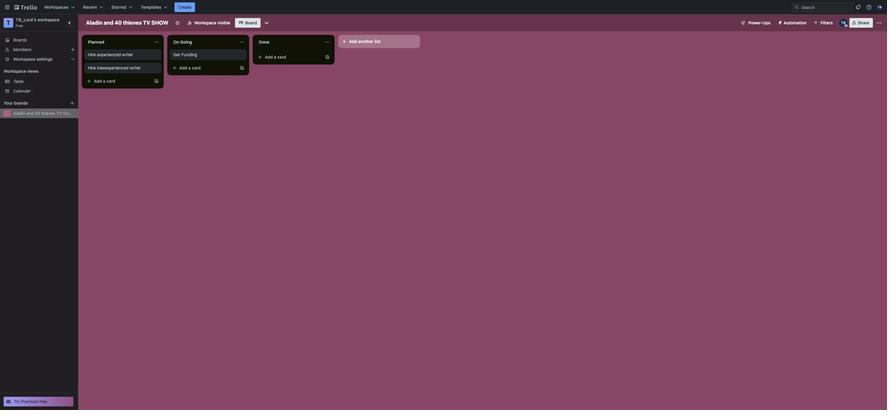 Task type: locate. For each thing, give the bounding box(es) containing it.
2 horizontal spatial add a card button
[[255, 52, 323, 62]]

1 horizontal spatial aladin and 40 thieves tv show
[[86, 20, 168, 26]]

0 vertical spatial and
[[104, 20, 113, 26]]

aladin down boards
[[13, 111, 25, 116]]

templates button
[[137, 2, 171, 12]]

1 horizontal spatial add a card button
[[170, 63, 237, 73]]

writer for hire inexexperienced writer
[[130, 65, 141, 70]]

add a card down 'funding' on the left
[[179, 65, 201, 70]]

2 vertical spatial card
[[106, 79, 115, 84]]

hire left "inexexperienced"
[[88, 65, 96, 70]]

add for planned
[[94, 79, 102, 84]]

workspace navigation collapse icon image
[[66, 19, 74, 27]]

0 vertical spatial create from template… image
[[325, 55, 330, 60]]

primary element
[[0, 0, 887, 14]]

add a card down "inexexperienced"
[[94, 79, 115, 84]]

tv down calendar link
[[56, 111, 62, 116]]

1 horizontal spatial show
[[151, 20, 168, 26]]

show
[[151, 20, 168, 26], [63, 111, 76, 116]]

workspace left visible
[[194, 20, 216, 25]]

add down done at top left
[[265, 54, 273, 60]]

0 vertical spatial aladin and 40 thieves tv show
[[86, 20, 168, 26]]

On Going text field
[[170, 37, 236, 47]]

experienced
[[97, 52, 121, 57]]

boards link
[[0, 35, 78, 45]]

hire
[[88, 52, 96, 57], [88, 65, 96, 70]]

add a card button down hire inexexperienced writer
[[84, 76, 152, 86]]

add a card down done at top left
[[265, 54, 286, 60]]

add a card
[[265, 54, 286, 60], [179, 65, 201, 70], [94, 79, 115, 84]]

add a card button
[[255, 52, 323, 62], [170, 63, 237, 73], [84, 76, 152, 86]]

members link
[[0, 45, 78, 54]]

premium
[[21, 399, 38, 405]]

thieves
[[123, 20, 142, 26], [41, 111, 55, 116]]

0 vertical spatial thieves
[[123, 20, 142, 26]]

workspaces
[[44, 5, 69, 10]]

add a card button for done
[[255, 52, 323, 62]]

hire for hire inexexperienced writer
[[88, 65, 96, 70]]

0 vertical spatial tv
[[143, 20, 150, 26]]

a down "inexexperienced"
[[103, 79, 105, 84]]

2 vertical spatial workspace
[[4, 69, 26, 74]]

0 vertical spatial add a card button
[[255, 52, 323, 62]]

workspace inside button
[[194, 20, 216, 25]]

workspace
[[194, 20, 216, 25], [13, 57, 35, 62], [4, 69, 26, 74]]

1 horizontal spatial create from template… image
[[325, 55, 330, 60]]

back to home image
[[14, 2, 37, 12]]

0 horizontal spatial a
[[103, 79, 105, 84]]

add a card for on going
[[179, 65, 201, 70]]

funding
[[181, 52, 197, 57]]

aladin and 40 thieves tv show down your boards with 1 items element
[[13, 111, 76, 116]]

2 vertical spatial add a card button
[[84, 76, 152, 86]]

1 vertical spatial create from template… image
[[154, 79, 159, 84]]

a down 'funding' on the left
[[188, 65, 191, 70]]

tb_lord (tylerblack44) image
[[839, 19, 848, 27]]

hire experienced writer link
[[88, 52, 158, 58]]

writer up hire inexexperienced writer link
[[122, 52, 133, 57]]

and down starred
[[104, 20, 113, 26]]

2 horizontal spatial add a card
[[265, 54, 286, 60]]

1 vertical spatial and
[[26, 111, 34, 116]]

2 vertical spatial add a card
[[94, 79, 115, 84]]

this member is an admin of this board. image
[[845, 24, 847, 27]]

0 horizontal spatial add a card
[[94, 79, 115, 84]]

power-ups
[[749, 20, 771, 25]]

1 vertical spatial card
[[192, 65, 201, 70]]

add for on going
[[179, 65, 187, 70]]

0 horizontal spatial show
[[63, 111, 76, 116]]

add
[[349, 39, 357, 44], [265, 54, 273, 60], [179, 65, 187, 70], [94, 79, 102, 84]]

0 horizontal spatial aladin
[[13, 111, 25, 116]]

0 horizontal spatial thieves
[[41, 111, 55, 116]]

0 notifications image
[[855, 4, 862, 11]]

add down "inexexperienced"
[[94, 79, 102, 84]]

workspace inside dropdown button
[[13, 57, 35, 62]]

aladin and 40 thieves tv show down starred dropdown button
[[86, 20, 168, 26]]

customize views image
[[264, 20, 270, 26]]

1 vertical spatial a
[[188, 65, 191, 70]]

thieves down starred dropdown button
[[123, 20, 142, 26]]

1 vertical spatial tv
[[56, 111, 62, 116]]

thieves down your boards with 1 items element
[[41, 111, 55, 116]]

0 horizontal spatial card
[[106, 79, 115, 84]]

tv
[[143, 20, 150, 26], [56, 111, 62, 116]]

search image
[[795, 5, 799, 10]]

t
[[7, 19, 10, 26]]

create from template… image
[[325, 55, 330, 60], [154, 79, 159, 84]]

starred button
[[108, 2, 136, 12]]

show down templates popup button
[[151, 20, 168, 26]]

card down "inexexperienced"
[[106, 79, 115, 84]]

settings
[[37, 57, 53, 62]]

0 vertical spatial add a card
[[265, 54, 286, 60]]

1 horizontal spatial aladin
[[86, 20, 102, 26]]

add a card button down get funding link
[[170, 63, 237, 73]]

0 vertical spatial show
[[151, 20, 168, 26]]

card
[[277, 54, 286, 60], [192, 65, 201, 70], [106, 79, 115, 84]]

1 horizontal spatial thieves
[[123, 20, 142, 26]]

card down done text box
[[277, 54, 286, 60]]

40 down starred
[[115, 20, 122, 26]]

1 vertical spatial writer
[[130, 65, 141, 70]]

Done text field
[[255, 37, 321, 47]]

calendar link
[[13, 88, 75, 94]]

aladin and 40 thieves tv show
[[86, 20, 168, 26], [13, 111, 76, 116]]

workspace down 'members'
[[13, 57, 35, 62]]

card for planned
[[106, 79, 115, 84]]

1 vertical spatial aladin and 40 thieves tv show
[[13, 111, 76, 116]]

1 hire from the top
[[88, 52, 96, 57]]

0 vertical spatial writer
[[122, 52, 133, 57]]

visible
[[218, 20, 230, 25]]

add board image
[[70, 101, 75, 106]]

a for on going
[[188, 65, 191, 70]]

hire down planned
[[88, 52, 96, 57]]

tb_lord's
[[16, 17, 36, 22]]

card for on going
[[192, 65, 201, 70]]

workspace
[[37, 17, 59, 22]]

0 vertical spatial hire
[[88, 52, 96, 57]]

0 horizontal spatial and
[[26, 111, 34, 116]]

share
[[858, 20, 870, 25]]

0 horizontal spatial aladin and 40 thieves tv show
[[13, 111, 76, 116]]

1 horizontal spatial card
[[192, 65, 201, 70]]

power-ups button
[[737, 18, 774, 28]]

2 horizontal spatial a
[[274, 54, 276, 60]]

40
[[115, 20, 122, 26], [35, 111, 40, 116]]

show down the add board image at the top of page
[[63, 111, 76, 116]]

2 hire from the top
[[88, 65, 96, 70]]

hire inside hire experienced writer link
[[88, 52, 96, 57]]

a down done text box
[[274, 54, 276, 60]]

0 horizontal spatial create from template… image
[[154, 79, 159, 84]]

add for done
[[265, 54, 273, 60]]

card for done
[[277, 54, 286, 60]]

0 vertical spatial aladin
[[86, 20, 102, 26]]

a
[[274, 54, 276, 60], [188, 65, 191, 70], [103, 79, 105, 84]]

aladin inside text box
[[86, 20, 102, 26]]

1 horizontal spatial tv
[[143, 20, 150, 26]]

aladin
[[86, 20, 102, 26], [13, 111, 25, 116]]

Search field
[[799, 3, 852, 12]]

writer
[[122, 52, 133, 57], [130, 65, 141, 70]]

0 vertical spatial a
[[274, 54, 276, 60]]

0 vertical spatial workspace
[[194, 20, 216, 25]]

aladin down recent dropdown button
[[86, 20, 102, 26]]

aladin and 40 thieves tv show inside text box
[[86, 20, 168, 26]]

on going
[[173, 39, 192, 45]]

1 vertical spatial hire
[[88, 65, 96, 70]]

table
[[13, 79, 24, 84]]

automation
[[784, 20, 807, 25]]

0 vertical spatial 40
[[115, 20, 122, 26]]

free
[[16, 23, 23, 28]]

done
[[259, 39, 269, 45]]

tv down "templates"
[[143, 20, 150, 26]]

a for done
[[274, 54, 276, 60]]

add a card button down done text box
[[255, 52, 323, 62]]

1 vertical spatial 40
[[35, 111, 40, 116]]

create from template… image for planned
[[154, 79, 159, 84]]

Planned text field
[[84, 37, 150, 47]]

1 horizontal spatial and
[[104, 20, 113, 26]]

power-
[[749, 20, 763, 25]]

writer down hire experienced writer link
[[130, 65, 141, 70]]

t link
[[4, 18, 13, 28]]

hire inside hire inexexperienced writer link
[[88, 65, 96, 70]]

0 vertical spatial card
[[277, 54, 286, 60]]

2 vertical spatial a
[[103, 79, 105, 84]]

hire inexexperienced writer link
[[88, 65, 158, 71]]

1 vertical spatial add a card
[[179, 65, 201, 70]]

tb_lord's workspace free
[[16, 17, 59, 28]]

create button
[[175, 2, 195, 12]]

card down 'funding' on the left
[[192, 65, 201, 70]]

1 vertical spatial workspace
[[13, 57, 35, 62]]

and
[[104, 20, 113, 26], [26, 111, 34, 116]]

1 horizontal spatial add a card
[[179, 65, 201, 70]]

0 horizontal spatial tv
[[56, 111, 62, 116]]

0 horizontal spatial add a card button
[[84, 76, 152, 86]]

and down your boards with 1 items element
[[26, 111, 34, 116]]

show inside text box
[[151, 20, 168, 26]]

add left another
[[349, 39, 357, 44]]

planned
[[88, 39, 104, 45]]

members
[[13, 47, 31, 52]]

workspace up table
[[4, 69, 26, 74]]

hire experienced writer
[[88, 52, 133, 57]]

1 vertical spatial add a card button
[[170, 63, 237, 73]]

add down get funding
[[179, 65, 187, 70]]

0 horizontal spatial 40
[[35, 111, 40, 116]]

2 horizontal spatial card
[[277, 54, 286, 60]]

sm image
[[776, 18, 784, 26]]

40 down your boards with 1 items element
[[35, 111, 40, 116]]

automation button
[[776, 18, 810, 28]]

1 horizontal spatial a
[[188, 65, 191, 70]]

1 horizontal spatial 40
[[115, 20, 122, 26]]

on
[[173, 39, 179, 45]]

board link
[[235, 18, 261, 28]]



Task type: describe. For each thing, give the bounding box(es) containing it.
add inside button
[[349, 39, 357, 44]]

and inside text box
[[104, 20, 113, 26]]

create from template… image for done
[[325, 55, 330, 60]]

workspace settings
[[13, 57, 53, 62]]

create
[[178, 5, 191, 10]]

list
[[375, 39, 381, 44]]

a for planned
[[103, 79, 105, 84]]

starred
[[111, 5, 126, 10]]

ups
[[763, 20, 771, 25]]

recent button
[[79, 2, 107, 12]]

get
[[173, 52, 180, 57]]

show menu image
[[876, 20, 882, 26]]

views
[[27, 69, 39, 74]]

get funding link
[[173, 52, 243, 58]]

workspaces button
[[41, 2, 78, 12]]

another
[[358, 39, 374, 44]]

add another list button
[[338, 35, 420, 48]]

add a card for planned
[[94, 79, 115, 84]]

star or unstar board image
[[175, 20, 180, 25]]

1 vertical spatial thieves
[[41, 111, 55, 116]]

filters
[[821, 20, 833, 25]]

tyler black (tylerblack44) image
[[876, 4, 884, 11]]

1 vertical spatial show
[[63, 111, 76, 116]]

calendar
[[13, 88, 31, 94]]

table link
[[13, 79, 75, 85]]

workspace visible
[[194, 20, 230, 25]]

recent
[[83, 5, 97, 10]]

workspace settings button
[[0, 54, 78, 64]]

aladin and 40 thieves tv show link
[[13, 110, 76, 116]]

templates
[[141, 5, 161, 10]]

40 inside the aladin and 40 thieves tv show text box
[[115, 20, 122, 26]]

workspace for workspace views
[[4, 69, 26, 74]]

open information menu image
[[866, 4, 872, 10]]

workspace visible button
[[183, 18, 234, 28]]

40 inside aladin and 40 thieves tv show link
[[35, 111, 40, 116]]

1 vertical spatial aladin
[[13, 111, 25, 116]]

add a card for done
[[265, 54, 286, 60]]

try
[[14, 399, 20, 405]]

going
[[180, 39, 192, 45]]

inexexperienced
[[97, 65, 129, 70]]

boards
[[13, 37, 27, 42]]

your boards with 1 items element
[[4, 100, 61, 107]]

workspace views
[[4, 69, 39, 74]]

filters button
[[812, 18, 835, 28]]

try premium free
[[14, 399, 47, 405]]

get funding
[[173, 52, 197, 57]]

free
[[39, 399, 47, 405]]

tb_lord's workspace link
[[16, 17, 59, 22]]

try premium free button
[[4, 397, 73, 407]]

add a card button for on going
[[170, 63, 237, 73]]

hire inexexperienced writer
[[88, 65, 141, 70]]

tv inside aladin and 40 thieves tv show link
[[56, 111, 62, 116]]

boards
[[14, 101, 28, 106]]

thieves inside text box
[[123, 20, 142, 26]]

Board name text field
[[83, 18, 171, 28]]

hire for hire experienced writer
[[88, 52, 96, 57]]

share button
[[850, 18, 873, 28]]

workspace for workspace settings
[[13, 57, 35, 62]]

writer for hire experienced writer
[[122, 52, 133, 57]]

tv inside the aladin and 40 thieves tv show text box
[[143, 20, 150, 26]]

add another list
[[349, 39, 381, 44]]

create from template… image
[[240, 66, 244, 70]]

workspace for workspace visible
[[194, 20, 216, 25]]

add a card button for planned
[[84, 76, 152, 86]]

board
[[245, 20, 257, 25]]

your boards
[[4, 101, 28, 106]]

your
[[4, 101, 13, 106]]



Task type: vqa. For each thing, say whether or not it's contained in the screenshot.
text field
no



